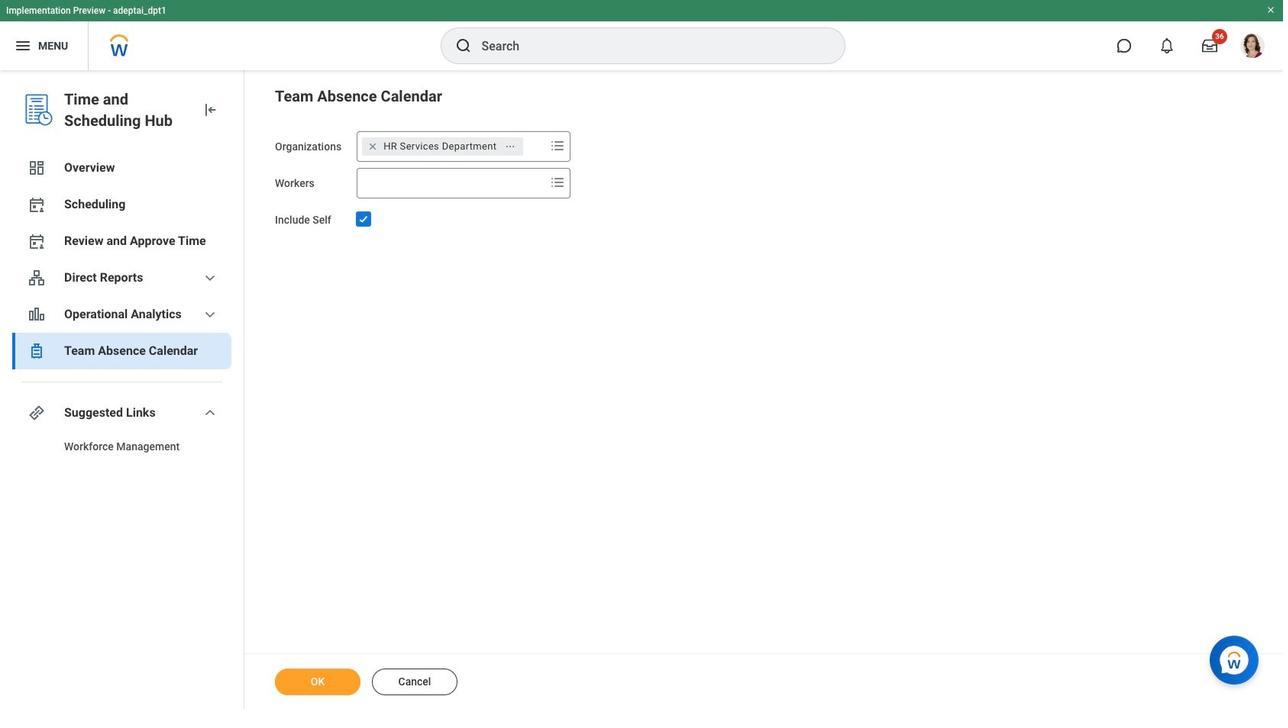 Task type: vqa. For each thing, say whether or not it's contained in the screenshot.
the bottommost the prompts image
yes



Task type: describe. For each thing, give the bounding box(es) containing it.
x small image
[[365, 139, 381, 154]]

chevron down small image for link image
[[201, 404, 219, 423]]

search image
[[454, 37, 473, 55]]

Search field
[[358, 170, 546, 197]]

transformation import image
[[201, 101, 219, 119]]

chevron down small image for view team image
[[201, 269, 219, 287]]

profile logan mcneil image
[[1241, 34, 1265, 61]]

Search Workday  search field
[[482, 29, 813, 63]]

notifications large image
[[1160, 38, 1175, 53]]

time and scheduling hub element
[[64, 89, 189, 131]]

inbox large image
[[1203, 38, 1218, 53]]

close environment banner image
[[1267, 5, 1276, 15]]

dashboard image
[[28, 159, 46, 177]]

1 prompts image from the top
[[549, 137, 567, 155]]



Task type: locate. For each thing, give the bounding box(es) containing it.
justify image
[[14, 37, 32, 55]]

view team image
[[28, 269, 46, 287]]

0 vertical spatial chevron down small image
[[201, 269, 219, 287]]

hr services department, press delete to clear value. option
[[362, 138, 524, 156]]

related actions image
[[505, 141, 516, 152]]

calendar user solid image
[[28, 196, 46, 214]]

1 chevron down small image from the top
[[201, 269, 219, 287]]

task timeoff image
[[28, 342, 46, 361]]

2 prompts image from the top
[[549, 173, 567, 192]]

navigation pane region
[[0, 70, 244, 710]]

hr services department element
[[384, 140, 497, 154]]

0 vertical spatial prompts image
[[549, 137, 567, 155]]

2 chevron down small image from the top
[[201, 404, 219, 423]]

chart image
[[28, 306, 46, 324]]

link image
[[28, 404, 46, 423]]

chevron down small image
[[201, 269, 219, 287], [201, 404, 219, 423]]

banner
[[0, 0, 1284, 70]]

chevron down small image
[[201, 306, 219, 324]]

1 vertical spatial chevron down small image
[[201, 404, 219, 423]]

prompts image
[[549, 137, 567, 155], [549, 173, 567, 192]]

check small image
[[355, 210, 373, 228]]

1 vertical spatial prompts image
[[549, 173, 567, 192]]

calendar user solid image
[[28, 232, 46, 251]]



